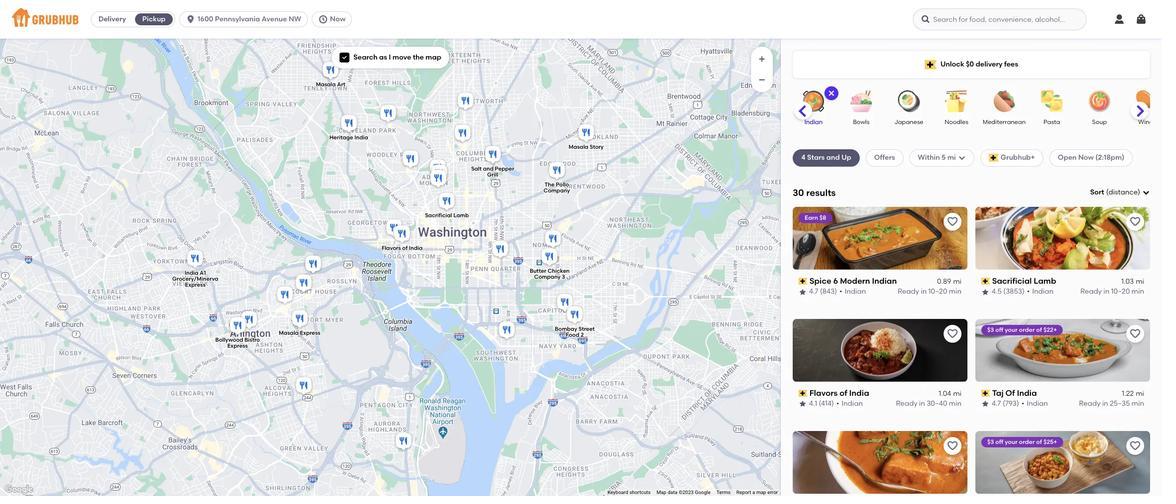 Task type: vqa. For each thing, say whether or not it's contained in the screenshot.
leftmost Now
yes



Task type: describe. For each thing, give the bounding box(es) containing it.
masala inside heritage india masala story
[[569, 144, 588, 151]]

off for $3 off your order of $25+
[[996, 439, 1004, 446]]

ready for flavors of india
[[896, 400, 918, 408]]

avenue
[[262, 15, 287, 23]]

keyboard shortcuts button
[[608, 490, 651, 497]]

noodles image
[[940, 90, 974, 112]]

30
[[793, 187, 804, 198]]

pollo
[[556, 182, 569, 188]]

subscription pass image for flavors of india
[[799, 390, 808, 397]]

spice
[[810, 277, 832, 286]]

lamb inside map region
[[453, 212, 469, 219]]

sacrificial inside map region
[[425, 212, 452, 219]]

himalayan heritage logo image
[[793, 431, 968, 494]]

$22+
[[1044, 327, 1057, 334]]

a1
[[199, 270, 206, 276]]

unlock $0 delivery fees
[[941, 60, 1019, 68]]

0 vertical spatial and
[[827, 154, 840, 162]]

4.1
[[809, 400, 818, 408]]

food
[[566, 332, 579, 339]]

move
[[393, 53, 411, 62]]

pennsylvania
[[215, 15, 260, 23]]

4.5
[[992, 288, 1002, 296]]

vegz image
[[428, 168, 448, 190]]

grubhub plus flag logo image for grubhub+
[[989, 154, 999, 162]]

svg image inside the 1600 pennsylvania avenue nw button
[[186, 14, 196, 24]]

4 stars and up
[[802, 154, 852, 162]]

report
[[737, 490, 751, 496]]

order for $22+
[[1019, 327, 1035, 334]]

indian for spice 6 modern indian
[[845, 288, 866, 296]]

1.04
[[939, 390, 952, 398]]

your for $3 off your order of $22+
[[1005, 327, 1018, 334]]

jyoti indian cuisine image
[[428, 158, 448, 180]]

heritage
[[329, 135, 353, 141]]

10–20 for spice 6 modern indian
[[929, 288, 948, 296]]

1 horizontal spatial lamb
[[1034, 277, 1057, 286]]

4.1 (414)
[[809, 400, 834, 408]]

indigo image
[[543, 229, 563, 251]]

indian for flavors of india
[[842, 400, 863, 408]]

search
[[354, 53, 378, 62]]

in for sacrificial lamb
[[1104, 288, 1110, 296]]

heritage india masala story
[[329, 135, 604, 151]]

svg image inside field
[[1143, 189, 1151, 197]]

report a map error link
[[737, 490, 778, 496]]

svg image inside now button
[[318, 14, 328, 24]]

bombay street food image
[[453, 123, 473, 145]]

• indian for 6
[[840, 288, 866, 296]]

salt and pepper grill image
[[483, 145, 503, 166]]

none field containing sort
[[1091, 188, 1151, 198]]

pepper
[[495, 166, 514, 172]]

$3 for $3 off your order of $25+
[[988, 439, 994, 446]]

within
[[918, 154, 940, 162]]

within 5 mi
[[918, 154, 956, 162]]

1600 pennsylvania avenue nw button
[[179, 11, 312, 27]]

indian image
[[797, 90, 831, 112]]

sacrificial lamb inside map region
[[425, 212, 469, 219]]

google image
[[2, 484, 35, 497]]

$0
[[966, 60, 974, 68]]

salt and pepper grill the pollo company
[[471, 166, 570, 194]]

$3 off your order of $25+
[[988, 439, 1058, 446]]

company inside salt and pepper grill the pollo company
[[544, 187, 570, 194]]

mi for taj of india
[[1136, 390, 1145, 398]]

results
[[807, 187, 836, 198]]

your for $3 off your order of $25+
[[1005, 439, 1018, 446]]

rajaji indian cuisine image
[[401, 149, 420, 171]]

minus icon image
[[757, 75, 767, 85]]

spice 6 modern indian image
[[490, 239, 510, 261]]

• indian for lamb
[[1028, 288, 1054, 296]]

©2023
[[679, 490, 694, 496]]

0 horizontal spatial masala art image
[[321, 60, 340, 82]]

bombay
[[555, 326, 577, 333]]

mi for flavors of india
[[954, 390, 962, 398]]

0.89 mi
[[937, 278, 962, 286]]

the pollo company image
[[547, 160, 567, 182]]

unlock
[[941, 60, 965, 68]]

map region
[[0, 38, 836, 497]]

mediterranean
[[983, 119, 1026, 126]]

4.7 for spice 6 modern indian
[[809, 288, 819, 296]]

25–35
[[1110, 400, 1130, 408]]

4.5 (3853)
[[992, 288, 1025, 296]]

(793)
[[1003, 400, 1019, 408]]

search as i move the map
[[354, 53, 441, 62]]

india a1 grocery/minerva express
[[172, 270, 218, 288]]

4.7 for taj of india
[[992, 400, 1001, 408]]

taj
[[993, 389, 1004, 398]]

0.89
[[937, 278, 952, 286]]

terms
[[717, 490, 731, 496]]

(
[[1107, 188, 1109, 197]]

salt
[[471, 166, 482, 172]]

Search for food, convenience, alcohol... search field
[[913, 8, 1087, 30]]

ready in 25–35 min
[[1080, 400, 1145, 408]]

fees
[[1005, 60, 1019, 68]]

grill
[[487, 172, 498, 178]]

taj of india image
[[384, 218, 404, 240]]

india a1 grocery/minerva express image
[[185, 249, 205, 271]]

bowls image
[[844, 90, 879, 112]]

• for lamb
[[1028, 288, 1030, 296]]

• for of
[[837, 400, 840, 408]]

subscription pass image for taj of india
[[982, 390, 991, 397]]

jyoti indian cuisine logo image
[[976, 431, 1151, 494]]

chicken
[[548, 268, 570, 275]]

flavors inside map region
[[382, 245, 401, 252]]

$25+
[[1044, 439, 1058, 446]]

• for of
[[1022, 400, 1025, 408]]

ready for spice 6 modern indian
[[898, 288, 920, 296]]

art
[[337, 81, 345, 88]]

story
[[590, 144, 604, 151]]

bollywood bistro express image
[[228, 316, 248, 338]]

3
[[562, 274, 565, 280]]

plus icon image
[[757, 54, 767, 64]]

1 horizontal spatial map
[[757, 490, 766, 496]]

butter chicken company 3
[[530, 268, 570, 280]]

ready in 10–20 min for sacrificial lamb
[[1081, 288, 1145, 296]]

company inside butter chicken company 3
[[534, 274, 561, 280]]

kohinoor dhaba image
[[394, 432, 413, 453]]

1.22 mi
[[1122, 390, 1145, 398]]

order for $25+
[[1019, 439, 1035, 446]]

1.03
[[1122, 278, 1134, 286]]

mi right '5'
[[948, 154, 956, 162]]

masala story image
[[576, 123, 596, 145]]

(414)
[[819, 400, 834, 408]]

6
[[834, 277, 838, 286]]

0 horizontal spatial map
[[426, 53, 441, 62]]

sacrificial lamb image
[[437, 191, 457, 213]]

indian down indian image
[[805, 119, 823, 126]]

india inside india a1 grocery/minerva express
[[185, 270, 198, 276]]

4.7 (793)
[[992, 400, 1019, 408]]

10–20 for sacrificial lamb
[[1112, 288, 1130, 296]]

india inside heritage india masala story
[[354, 135, 368, 141]]

google
[[695, 490, 711, 496]]

1 vertical spatial masala art image
[[497, 320, 517, 342]]

1 vertical spatial sacrificial
[[993, 277, 1032, 286]]

express inside india a1 grocery/minerva express
[[185, 282, 205, 288]]

taj of india
[[993, 389, 1037, 398]]

indian for sacrificial lamb
[[1033, 288, 1054, 296]]

• indian for of
[[837, 400, 863, 408]]

soup image
[[1083, 90, 1117, 112]]

report a map error
[[737, 490, 778, 496]]

• indian for of
[[1022, 400, 1048, 408]]

bombay street food 2 image
[[565, 305, 585, 327]]

keyboard
[[608, 490, 629, 496]]



Task type: locate. For each thing, give the bounding box(es) containing it.
1 vertical spatial now
[[1079, 154, 1094, 162]]

flavors
[[382, 245, 401, 252], [810, 389, 838, 398]]

0 vertical spatial express
[[185, 282, 205, 288]]

2 vertical spatial express
[[227, 343, 248, 350]]

off down 4.7 (793)
[[996, 439, 1004, 446]]

1 horizontal spatial sacrificial lamb
[[993, 277, 1057, 286]]

• indian down spice 6 modern indian
[[840, 288, 866, 296]]

$3
[[988, 327, 994, 334], [988, 439, 994, 446]]

indian right the modern
[[872, 277, 897, 286]]

ready in 10–20 min down the 1.03
[[1081, 288, 1145, 296]]

sacrificial lamb up (3853)
[[993, 277, 1057, 286]]

2 vertical spatial masala
[[279, 330, 298, 337]]

min for flavors of india
[[949, 400, 962, 408]]

bombay street food 2
[[555, 326, 595, 339]]

star icon image left 4.7 (793)
[[982, 400, 990, 408]]

1 order from the top
[[1019, 327, 1035, 334]]

a
[[753, 490, 755, 496]]

• indian right (3853)
[[1028, 288, 1054, 296]]

save this restaurant image for spice 6 modern indian
[[947, 216, 959, 228]]

0 vertical spatial save this restaurant image
[[947, 216, 959, 228]]

0 vertical spatial map
[[426, 53, 441, 62]]

map
[[426, 53, 441, 62], [757, 490, 766, 496]]

butter
[[530, 268, 546, 275]]

flavors of india inside map region
[[382, 245, 422, 252]]

4.7 down the 'taj'
[[992, 400, 1001, 408]]

1600 pennsylvania avenue nw
[[198, 15, 301, 23]]

grocery/minerva
[[172, 276, 218, 282]]

save this restaurant button
[[944, 213, 962, 231], [1127, 213, 1145, 231], [944, 325, 962, 343], [1127, 325, 1145, 343], [944, 437, 962, 455], [1127, 437, 1145, 455]]

1 $3 from the top
[[988, 327, 994, 334]]

0 vertical spatial flavors of india
[[382, 245, 422, 252]]

min down 1.03 mi
[[1132, 288, 1145, 296]]

express down a1
[[185, 282, 205, 288]]

masala art
[[316, 81, 345, 88]]

mi right 0.89 at the right of the page
[[954, 278, 962, 286]]

0 horizontal spatial flavors
[[382, 245, 401, 252]]

keyboard shortcuts
[[608, 490, 651, 496]]

in for spice 6 modern indian
[[921, 288, 927, 296]]

now right open at right top
[[1079, 154, 1094, 162]]

1 horizontal spatial 10–20
[[1112, 288, 1130, 296]]

1 vertical spatial order
[[1019, 439, 1035, 446]]

0 vertical spatial sacrificial
[[425, 212, 452, 219]]

0 vertical spatial off
[[996, 327, 1004, 334]]

)
[[1138, 188, 1141, 197]]

of inside map region
[[402, 245, 408, 252]]

star icon image
[[799, 288, 807, 296], [982, 288, 990, 296], [799, 400, 807, 408], [982, 400, 990, 408]]

min for taj of india
[[1132, 400, 1145, 408]]

express down bollywood bistro express image
[[227, 343, 248, 350]]

1 vertical spatial map
[[757, 490, 766, 496]]

4
[[802, 154, 806, 162]]

0 vertical spatial flavors
[[382, 245, 401, 252]]

salt and pepper grill ii image
[[456, 91, 476, 113]]

star icon image for flavors of india
[[799, 400, 807, 408]]

main navigation navigation
[[0, 0, 1163, 39]]

min down 1.04 mi
[[949, 400, 962, 408]]

1.04 mi
[[939, 390, 962, 398]]

grubhub plus flag logo image
[[925, 60, 937, 69], [989, 154, 999, 162]]

0 vertical spatial sacrificial lamb
[[425, 212, 469, 219]]

mi for sacrificial lamb
[[1136, 278, 1145, 286]]

street
[[579, 326, 595, 333]]

$3 down the 4.5
[[988, 327, 994, 334]]

ready for taj of india
[[1080, 400, 1101, 408]]

ready in 10–20 min down 0.89 at the right of the page
[[898, 288, 962, 296]]

masala express bollywood bistro express
[[215, 330, 320, 350]]

save this restaurant image for taj of india
[[1130, 328, 1142, 340]]

sort ( distance )
[[1091, 188, 1141, 197]]

sort
[[1091, 188, 1105, 197]]

10–20 down the 1.03
[[1112, 288, 1130, 296]]

1.03 mi
[[1122, 278, 1145, 286]]

off for $3 off your order of $22+
[[996, 327, 1004, 334]]

1.22
[[1122, 390, 1134, 398]]

open
[[1058, 154, 1077, 162]]

0 horizontal spatial 10–20
[[929, 288, 948, 296]]

0 horizontal spatial lamb
[[453, 212, 469, 219]]

now button
[[312, 11, 356, 27]]

sacrificial lamb down vegz icon
[[425, 212, 469, 219]]

himalayan heritage image
[[429, 163, 449, 185]]

1 vertical spatial lamb
[[1034, 277, 1057, 286]]

min for sacrificial lamb
[[1132, 288, 1145, 296]]

0 vertical spatial $3
[[988, 327, 994, 334]]

1 vertical spatial 4.7
[[992, 400, 1001, 408]]

1 10–20 from the left
[[929, 288, 948, 296]]

0 horizontal spatial flavors of india
[[382, 245, 422, 252]]

min for spice 6 modern indian
[[949, 288, 962, 296]]

0 vertical spatial company
[[544, 187, 570, 194]]

star icon image for spice 6 modern indian
[[799, 288, 807, 296]]

star icon image down subscription pass image
[[982, 288, 990, 296]]

save this restaurant image for flavors of india logo
[[947, 328, 959, 340]]

grubhub plus flag logo image for unlock $0 delivery fees
[[925, 60, 937, 69]]

flavors of india image
[[392, 224, 412, 246]]

bistro
[[244, 337, 260, 344]]

svg image
[[1114, 13, 1126, 25], [186, 14, 196, 24], [318, 14, 328, 24], [1143, 189, 1151, 197]]

10–20 down 0.89 at the right of the page
[[929, 288, 948, 296]]

subscription pass image
[[799, 278, 808, 285], [799, 390, 808, 397], [982, 390, 991, 397]]

1 horizontal spatial sacrificial
[[993, 277, 1032, 286]]

company down the pollo company image at left top
[[544, 187, 570, 194]]

0 horizontal spatial 4.7
[[809, 288, 819, 296]]

1 horizontal spatial masala
[[316, 81, 336, 88]]

masala inside masala express bollywood bistro express
[[279, 330, 298, 337]]

the
[[545, 182, 554, 188]]

indian down the modern
[[845, 288, 866, 296]]

0 vertical spatial masala art image
[[321, 60, 340, 82]]

subscription pass image for spice 6 modern indian
[[799, 278, 808, 285]]

4.7
[[809, 288, 819, 296], [992, 400, 1001, 408]]

nw
[[289, 15, 301, 23]]

• indian down taj of india
[[1022, 400, 1048, 408]]

as
[[379, 53, 387, 62]]

indian right (3853)
[[1033, 288, 1054, 296]]

map
[[657, 490, 667, 496]]

star icon image for taj of india
[[982, 400, 990, 408]]

stars
[[807, 154, 825, 162]]

(2:18pm)
[[1096, 154, 1125, 162]]

star icon image for sacrificial lamb
[[982, 288, 990, 296]]

2 off from the top
[[996, 439, 1004, 446]]

grubhub plus flag logo image left grubhub+
[[989, 154, 999, 162]]

flavors of india down taj of india icon
[[382, 245, 422, 252]]

0 horizontal spatial sacrificial
[[425, 212, 452, 219]]

delhi dhaba image
[[294, 273, 314, 295]]

sundara indian restaurant image
[[303, 254, 323, 276]]

1 vertical spatial flavors
[[810, 389, 838, 398]]

india
[[354, 135, 368, 141], [409, 245, 422, 252], [185, 270, 198, 276], [850, 389, 870, 398], [1017, 389, 1037, 398]]

urban tandoor image
[[239, 310, 259, 332]]

ready in 10–20 min for spice 6 modern indian
[[898, 288, 962, 296]]

1 vertical spatial express
[[300, 330, 320, 337]]

• right (793)
[[1022, 400, 1025, 408]]

1 ready in 10–20 min from the left
[[898, 288, 962, 296]]

1 horizontal spatial now
[[1079, 154, 1094, 162]]

your
[[1005, 327, 1018, 334], [1005, 439, 1018, 446]]

save this restaurant image
[[947, 216, 959, 228], [1130, 328, 1142, 340]]

spice kraft indian bistro - clarendon image
[[275, 285, 295, 307]]

mi right the 1.04
[[954, 390, 962, 398]]

1 off from the top
[[996, 327, 1004, 334]]

1 your from the top
[[1005, 327, 1018, 334]]

1 horizontal spatial flavors
[[810, 389, 838, 398]]

$3 down 4.7 (793)
[[988, 439, 994, 446]]

1 horizontal spatial ready in 10–20 min
[[1081, 288, 1145, 296]]

star icon image left 4.7 (843)
[[799, 288, 807, 296]]

0 horizontal spatial ready in 10–20 min
[[898, 288, 962, 296]]

aatish on the hill image
[[555, 293, 575, 314]]

• right (414)
[[837, 400, 840, 408]]

0 horizontal spatial masala
[[279, 330, 298, 337]]

sacrificial down vegz icon
[[425, 212, 452, 219]]

$3 off your order of $22+
[[988, 327, 1057, 334]]

delivery
[[99, 15, 126, 23]]

sacrificial up (3853)
[[993, 277, 1032, 286]]

save this restaurant image
[[1130, 216, 1142, 228], [947, 328, 959, 340], [947, 440, 959, 452], [1130, 440, 1142, 452]]

subscription pass image
[[982, 278, 991, 285]]

0 horizontal spatial save this restaurant image
[[947, 216, 959, 228]]

mi for spice 6 modern indian
[[954, 278, 962, 286]]

off down the 4.5
[[996, 327, 1004, 334]]

off
[[996, 327, 1004, 334], [996, 439, 1004, 446]]

wings image
[[1130, 90, 1163, 112]]

butter chicken company 3 image
[[540, 247, 559, 269]]

1 vertical spatial $3
[[988, 439, 994, 446]]

now right nw
[[330, 15, 346, 23]]

1 vertical spatial grubhub plus flag logo image
[[989, 154, 999, 162]]

your down (793)
[[1005, 439, 1018, 446]]

ready in 10–20 min
[[898, 288, 962, 296], [1081, 288, 1145, 296]]

flavors of india up (414)
[[810, 389, 870, 398]]

now inside button
[[330, 15, 346, 23]]

in for taj of india
[[1103, 400, 1109, 408]]

star icon image left 4.1
[[799, 400, 807, 408]]

city kabob & curry house image
[[294, 376, 314, 398]]

pasta
[[1044, 119, 1061, 126]]

grubhub plus flag logo image left unlock
[[925, 60, 937, 69]]

1 horizontal spatial 4.7
[[992, 400, 1001, 408]]

your down (3853)
[[1005, 327, 1018, 334]]

map right a
[[757, 490, 766, 496]]

30–40
[[927, 400, 948, 408]]

4.7 (843)
[[809, 288, 837, 296]]

0 vertical spatial now
[[330, 15, 346, 23]]

1 vertical spatial and
[[483, 166, 493, 172]]

0 vertical spatial 4.7
[[809, 288, 819, 296]]

and right salt
[[483, 166, 493, 172]]

earn $8
[[805, 214, 827, 221]]

indique image
[[378, 103, 398, 125]]

earn
[[805, 214, 818, 221]]

map right the
[[426, 53, 441, 62]]

spice 6 modern indian logo image
[[793, 207, 968, 270]]

data
[[668, 490, 678, 496]]

min down 0.89 mi
[[949, 288, 962, 296]]

0 horizontal spatial grubhub plus flag logo image
[[925, 60, 937, 69]]

1 horizontal spatial save this restaurant image
[[1130, 328, 1142, 340]]

1 horizontal spatial grubhub plus flag logo image
[[989, 154, 999, 162]]

masala express image
[[290, 309, 310, 331]]

in for flavors of india
[[920, 400, 925, 408]]

open now (2:18pm)
[[1058, 154, 1125, 162]]

masala for masala express bollywood bistro express
[[279, 330, 298, 337]]

indian down taj of india
[[1027, 400, 1048, 408]]

(3853)
[[1004, 288, 1025, 296]]

0 vertical spatial your
[[1005, 327, 1018, 334]]

1 vertical spatial flavors of india
[[810, 389, 870, 398]]

1600
[[198, 15, 213, 23]]

masala left art
[[316, 81, 336, 88]]

heritage india image
[[339, 113, 359, 135]]

mi right the 1.03
[[1136, 278, 1145, 286]]

• right (3853)
[[1028, 288, 1030, 296]]

2 horizontal spatial express
[[300, 330, 320, 337]]

and
[[827, 154, 840, 162], [483, 166, 493, 172]]

min down the 1.22 mi
[[1132, 400, 1145, 408]]

0 vertical spatial grubhub plus flag logo image
[[925, 60, 937, 69]]

0 horizontal spatial sacrificial lamb
[[425, 212, 469, 219]]

terms link
[[717, 490, 731, 496]]

1 vertical spatial off
[[996, 439, 1004, 446]]

shortcuts
[[630, 490, 651, 496]]

masala down 'spice kraft indian bistro - clarendon' icon
[[279, 330, 298, 337]]

indian right (414)
[[842, 400, 863, 408]]

2
[[581, 332, 584, 339]]

japanese image
[[892, 90, 927, 112]]

1 horizontal spatial flavors of india
[[810, 389, 870, 398]]

wings
[[1139, 119, 1157, 126]]

masala left story
[[569, 144, 588, 151]]

(843)
[[820, 288, 837, 296]]

the
[[413, 53, 424, 62]]

noodles
[[945, 119, 969, 126]]

2 order from the top
[[1019, 439, 1035, 446]]

mi right 1.22
[[1136, 390, 1145, 398]]

indian for taj of india
[[1027, 400, 1048, 408]]

indian
[[805, 119, 823, 126], [872, 277, 897, 286], [845, 288, 866, 296], [1033, 288, 1054, 296], [842, 400, 863, 408], [1027, 400, 1048, 408]]

svg image
[[1136, 13, 1148, 25], [921, 14, 931, 24], [342, 55, 348, 61], [828, 89, 836, 97], [958, 154, 966, 162]]

grubhub+
[[1001, 154, 1035, 162]]

1 horizontal spatial express
[[227, 343, 248, 350]]

and inside salt and pepper grill the pollo company
[[483, 166, 493, 172]]

distance
[[1109, 188, 1138, 197]]

masala
[[316, 81, 336, 88], [569, 144, 588, 151], [279, 330, 298, 337]]

• indian right (414)
[[837, 400, 863, 408]]

1 vertical spatial your
[[1005, 439, 1018, 446]]

ready for sacrificial lamb
[[1081, 288, 1102, 296]]

save this restaurant image for sacrificial lamb logo
[[1130, 216, 1142, 228]]

sacrificial lamb
[[425, 212, 469, 219], [993, 277, 1057, 286]]

ready
[[898, 288, 920, 296], [1081, 288, 1102, 296], [896, 400, 918, 408], [1080, 400, 1101, 408]]

spice 6 modern indian
[[810, 277, 897, 286]]

save this restaurant image for himalayan heritage logo
[[947, 440, 959, 452]]

None field
[[1091, 188, 1151, 198]]

2 $3 from the top
[[988, 439, 994, 446]]

1 vertical spatial company
[[534, 274, 561, 280]]

0 horizontal spatial and
[[483, 166, 493, 172]]

bowls
[[853, 119, 870, 126]]

1 horizontal spatial and
[[827, 154, 840, 162]]

4.7 down spice
[[809, 288, 819, 296]]

up
[[842, 154, 852, 162]]

• right (843)
[[840, 288, 843, 296]]

0 vertical spatial lamb
[[453, 212, 469, 219]]

ready in 30–40 min
[[896, 400, 962, 408]]

$8
[[820, 214, 827, 221]]

sacrificial lamb logo image
[[976, 207, 1151, 270]]

1 vertical spatial save this restaurant image
[[1130, 328, 1142, 340]]

1 vertical spatial masala
[[569, 144, 588, 151]]

flavors of india logo image
[[793, 319, 968, 382]]

• for 6
[[840, 288, 843, 296]]

$3 for $3 off your order of $22+
[[988, 327, 994, 334]]

0 horizontal spatial express
[[185, 282, 205, 288]]

0 vertical spatial masala
[[316, 81, 336, 88]]

2 your from the top
[[1005, 439, 1018, 446]]

sacrificial
[[425, 212, 452, 219], [993, 277, 1032, 286]]

flavors up 4.1 (414)
[[810, 389, 838, 398]]

japanese
[[895, 119, 924, 126]]

2 10–20 from the left
[[1112, 288, 1130, 296]]

flavors down taj of india icon
[[382, 245, 401, 252]]

express down delhi dhaba icon
[[300, 330, 320, 337]]

taj of india logo image
[[976, 319, 1151, 382]]

and left up
[[827, 154, 840, 162]]

2 horizontal spatial masala
[[569, 144, 588, 151]]

masala for masala art
[[316, 81, 336, 88]]

1 vertical spatial sacrificial lamb
[[993, 277, 1057, 286]]

mediterranean image
[[987, 90, 1022, 112]]

5
[[942, 154, 946, 162]]

company left 3
[[534, 274, 561, 280]]

0 vertical spatial order
[[1019, 327, 1035, 334]]

masala art image
[[321, 60, 340, 82], [497, 320, 517, 342]]

order left $22+
[[1019, 327, 1035, 334]]

1 horizontal spatial masala art image
[[497, 320, 517, 342]]

bollywood
[[215, 337, 243, 344]]

0 horizontal spatial now
[[330, 15, 346, 23]]

2 ready in 10–20 min from the left
[[1081, 288, 1145, 296]]

pasta image
[[1035, 90, 1070, 112]]

soup
[[1093, 119, 1107, 126]]

order left $25+
[[1019, 439, 1035, 446]]

modern
[[840, 277, 870, 286]]



